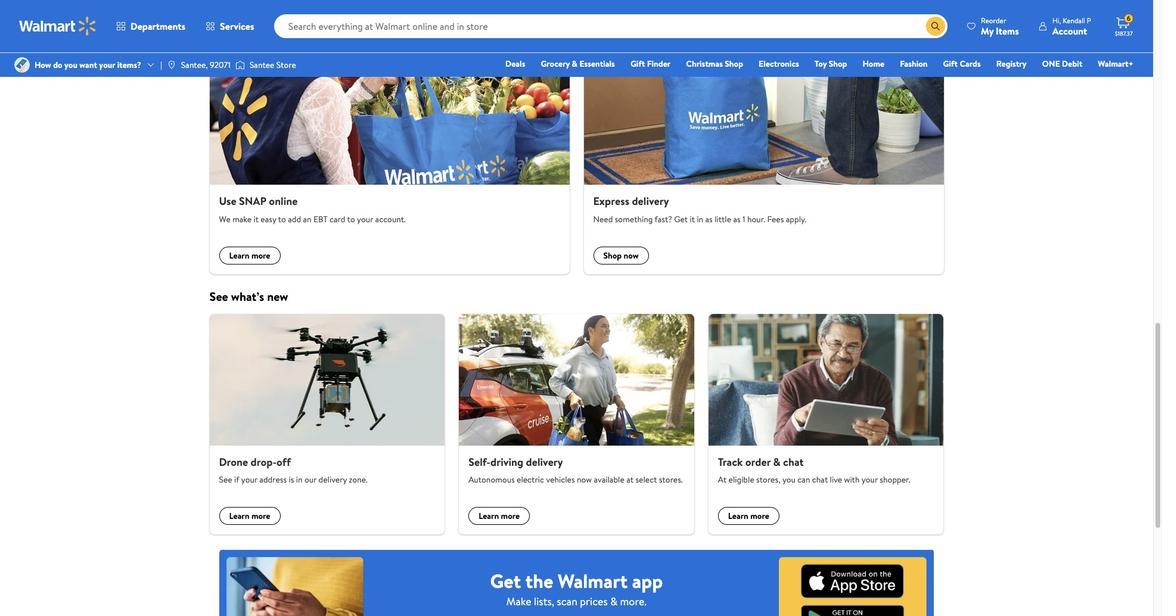 Task type: describe. For each thing, give the bounding box(es) containing it.
easy
[[261, 213, 276, 225]]

driving
[[491, 455, 524, 470]]

santee
[[250, 59, 275, 71]]

deals
[[506, 58, 526, 70]]

& inside the 'track order & chat at eligible stores, you can chat live with your shopper.'
[[774, 455, 781, 470]]

departments
[[131, 20, 185, 33]]

gift finder link
[[625, 57, 676, 70]]

scan
[[557, 594, 578, 609]]

the
[[526, 568, 554, 594]]

vehicles
[[546, 474, 575, 486]]

see what's new
[[210, 288, 288, 305]]

in inside drone drop-off see if your address is in our delivery zone.
[[296, 474, 303, 486]]

get the walmart app make lists, scan prices & more.
[[490, 568, 663, 609]]

gift for gift cards
[[944, 58, 958, 70]]

make
[[507, 594, 532, 609]]

if
[[234, 474, 239, 486]]

items?
[[117, 59, 141, 71]]

0 vertical spatial chat
[[784, 455, 804, 470]]

an
[[303, 213, 312, 225]]

2 to from the left
[[347, 213, 355, 225]]

use
[[219, 194, 236, 209]]

services
[[220, 20, 254, 33]]

santee,
[[181, 59, 208, 71]]

account
[[1053, 24, 1088, 37]]

ebt
[[314, 213, 328, 225]]

search icon image
[[931, 21, 941, 31]]

gift cards link
[[938, 57, 987, 70]]

snap
[[239, 194, 267, 209]]

how
[[35, 59, 51, 71]]

drop-
[[251, 455, 277, 470]]

your inside drone drop-off see if your address is in our delivery zone.
[[241, 474, 258, 486]]

essentials
[[580, 58, 615, 70]]

zone.
[[349, 474, 368, 486]]

home
[[863, 58, 885, 70]]

we
[[219, 213, 231, 225]]

in inside the express delivery need something fast? get it in as little as 1 hour. fees apply.
[[697, 213, 704, 225]]

cards
[[960, 58, 981, 70]]

at
[[627, 474, 634, 486]]

Search search field
[[274, 14, 948, 38]]

gift for gift finder
[[631, 58, 645, 70]]

toy shop
[[815, 58, 848, 70]]

fees
[[768, 213, 784, 225]]

fashion link
[[895, 57, 934, 70]]

now inside 'express delivery' list item
[[624, 250, 639, 262]]

grocery & essentials
[[541, 58, 615, 70]]

christmas shop
[[686, 58, 744, 70]]

0 horizontal spatial &
[[572, 58, 578, 70]]

santee, 92071
[[181, 59, 231, 71]]

electric
[[517, 474, 544, 486]]

kendall
[[1063, 15, 1086, 25]]

|
[[160, 59, 162, 71]]

drone drop-off see if your address is in our delivery zone.
[[219, 455, 368, 486]]

p
[[1088, 15, 1092, 25]]

your inside "use snap online we make it easy to add an ebt card to your account."
[[357, 213, 373, 225]]

1 as from the left
[[706, 213, 713, 225]]

little
[[715, 213, 732, 225]]

is
[[289, 474, 294, 486]]

card
[[330, 213, 346, 225]]

one debit link
[[1037, 57, 1088, 70]]

toy
[[815, 58, 827, 70]]

hi,
[[1053, 15, 1062, 25]]

christmas shop link
[[681, 57, 749, 70]]

toy shop link
[[810, 57, 853, 70]]

santee store
[[250, 59, 296, 71]]

track
[[718, 455, 743, 470]]

want
[[79, 59, 97, 71]]

walmart
[[558, 568, 628, 594]]

learn more for autonomous
[[479, 510, 520, 522]]

your inside the 'track order & chat at eligible stores, you can chat live with your shopper.'
[[862, 474, 878, 486]]

something
[[615, 213, 653, 225]]

6
[[1127, 13, 1131, 23]]

drone
[[219, 455, 248, 470]]

can
[[798, 474, 811, 486]]

grocery
[[541, 58, 570, 70]]

home link
[[858, 57, 890, 70]]

shop now
[[604, 250, 639, 262]]

get inside 'get the walmart app make lists, scan prices & more.'
[[490, 568, 521, 594]]

express
[[594, 194, 630, 209]]

1 to from the left
[[278, 213, 286, 225]]

app
[[633, 568, 663, 594]]

more.
[[620, 594, 647, 609]]

see inside drone drop-off see if your address is in our delivery zone.
[[219, 474, 232, 486]]

more for we
[[252, 250, 270, 262]]

departments button
[[106, 12, 196, 41]]

with
[[845, 474, 860, 486]]

finder
[[647, 58, 671, 70]]



Task type: vqa. For each thing, say whether or not it's contained in the screenshot.
Camping Gear
no



Task type: locate. For each thing, give the bounding box(es) containing it.
see left the if
[[219, 474, 232, 486]]

learn inside use snap online list item
[[229, 250, 250, 262]]

walmart image
[[19, 17, 97, 36]]

 image
[[14, 57, 30, 73], [235, 59, 245, 71]]

1 list from the top
[[202, 0, 951, 274]]

autonomous
[[469, 474, 515, 486]]

shop down need
[[604, 250, 622, 262]]

 image left how
[[14, 57, 30, 73]]

walmart+ link
[[1093, 57, 1139, 70]]

 image for how do you want your items?
[[14, 57, 30, 73]]

$187.37
[[1116, 29, 1133, 38]]

your
[[99, 59, 115, 71], [357, 213, 373, 225], [241, 474, 258, 486], [862, 474, 878, 486]]

your right the if
[[241, 474, 258, 486]]

2 horizontal spatial delivery
[[632, 194, 669, 209]]

1 vertical spatial get
[[490, 568, 521, 594]]

learn down autonomous
[[479, 510, 499, 522]]

more for autonomous
[[501, 510, 520, 522]]

0 horizontal spatial chat
[[784, 455, 804, 470]]

gift left "finder"
[[631, 58, 645, 70]]

available
[[594, 474, 625, 486]]

0 vertical spatial &
[[572, 58, 578, 70]]

grocery & essentials link
[[536, 57, 621, 70]]

now inside self-driving delivery autonomous electric vehicles now available at select stores.
[[577, 474, 592, 486]]

learn more for chat
[[729, 510, 770, 522]]

& right order
[[774, 455, 781, 470]]

1
[[743, 213, 746, 225]]

express delivery list item
[[577, 0, 951, 274]]

1 horizontal spatial now
[[624, 250, 639, 262]]

learn down the if
[[229, 510, 250, 522]]

add
[[288, 213, 301, 225]]

it right fast?
[[690, 213, 695, 225]]

my
[[981, 24, 994, 37]]

delivery up fast?
[[632, 194, 669, 209]]

now down something
[[624, 250, 639, 262]]

lists,
[[534, 594, 555, 609]]

0 vertical spatial list
[[202, 0, 951, 274]]

learn for we
[[229, 250, 250, 262]]

more down autonomous
[[501, 510, 520, 522]]

delivery inside self-driving delivery autonomous electric vehicles now available at select stores.
[[526, 455, 563, 470]]

learn more for see
[[229, 510, 270, 522]]

Walmart Site-Wide search field
[[274, 14, 948, 38]]

more inside self-driving delivery list item
[[501, 510, 520, 522]]

learn inside self-driving delivery list item
[[479, 510, 499, 522]]

delivery up electric
[[526, 455, 563, 470]]

shop right toy
[[829, 58, 848, 70]]

you left can
[[783, 474, 796, 486]]

it inside the express delivery need something fast? get it in as little as 1 hour. fees apply.
[[690, 213, 695, 225]]

gift finder
[[631, 58, 671, 70]]

0 vertical spatial delivery
[[632, 194, 669, 209]]

learn more inside track order & chat list item
[[729, 510, 770, 522]]

1 vertical spatial &
[[774, 455, 781, 470]]

2 horizontal spatial &
[[774, 455, 781, 470]]

in left little
[[697, 213, 704, 225]]

stores.
[[659, 474, 683, 486]]

items
[[996, 24, 1020, 37]]

services button
[[196, 12, 265, 41]]

learn more down autonomous
[[479, 510, 520, 522]]

it left the easy
[[254, 213, 259, 225]]

need
[[594, 213, 613, 225]]

learn more down eligible
[[729, 510, 770, 522]]

0 horizontal spatial it
[[254, 213, 259, 225]]

delivery right our
[[319, 474, 347, 486]]

stores,
[[757, 474, 781, 486]]

your right with at the right bottom of the page
[[862, 474, 878, 486]]

1 vertical spatial in
[[296, 474, 303, 486]]

1 horizontal spatial chat
[[813, 474, 828, 486]]

one debit
[[1043, 58, 1083, 70]]

self-
[[469, 455, 491, 470]]

learn more down the make
[[229, 250, 270, 262]]

store
[[277, 59, 296, 71]]

to
[[278, 213, 286, 225], [347, 213, 355, 225]]

learn inside track order & chat list item
[[729, 510, 749, 522]]

0 horizontal spatial get
[[490, 568, 521, 594]]

learn more down the if
[[229, 510, 270, 522]]

more inside track order & chat list item
[[751, 510, 770, 522]]

reorder my items
[[981, 15, 1020, 37]]

0 horizontal spatial  image
[[14, 57, 30, 73]]

92071
[[210, 59, 231, 71]]

track order & chat at eligible stores, you can chat live with your shopper.
[[718, 455, 911, 486]]

list containing drone drop-off
[[202, 314, 951, 535]]

1 horizontal spatial to
[[347, 213, 355, 225]]

0 horizontal spatial in
[[296, 474, 303, 486]]

electronics
[[759, 58, 800, 70]]

registry
[[997, 58, 1027, 70]]

new
[[267, 288, 288, 305]]

you inside the 'track order & chat at eligible stores, you can chat live with your shopper.'
[[783, 474, 796, 486]]

see left what's
[[210, 288, 228, 305]]

apply.
[[786, 213, 807, 225]]

off
[[277, 455, 291, 470]]

delivery inside drone drop-off see if your address is in our delivery zone.
[[319, 474, 347, 486]]

select
[[636, 474, 657, 486]]

0 horizontal spatial shop
[[604, 250, 622, 262]]

how do you want your items?
[[35, 59, 141, 71]]

now
[[624, 250, 639, 262], [577, 474, 592, 486]]

eligible
[[729, 474, 755, 486]]

it inside "use snap online we make it easy to add an ebt card to your account."
[[254, 213, 259, 225]]

more down address
[[252, 510, 270, 522]]

1 horizontal spatial as
[[734, 213, 741, 225]]

1 horizontal spatial &
[[611, 594, 618, 609]]

hour.
[[748, 213, 766, 225]]

1 vertical spatial delivery
[[526, 455, 563, 470]]

online
[[269, 194, 298, 209]]

walmart+
[[1099, 58, 1134, 70]]

your right the want
[[99, 59, 115, 71]]

0 vertical spatial in
[[697, 213, 704, 225]]

gift
[[631, 58, 645, 70], [944, 58, 958, 70]]

more for chat
[[751, 510, 770, 522]]

learn more inside drone drop-off list item
[[229, 510, 270, 522]]

0 horizontal spatial delivery
[[319, 474, 347, 486]]

at
[[718, 474, 727, 486]]

shop for christmas shop
[[725, 58, 744, 70]]

learn more inside self-driving delivery list item
[[479, 510, 520, 522]]

1 vertical spatial now
[[577, 474, 592, 486]]

1 horizontal spatial gift
[[944, 58, 958, 70]]

& left more.
[[611, 594, 618, 609]]

chat
[[784, 455, 804, 470], [813, 474, 828, 486]]

2 list from the top
[[202, 314, 951, 535]]

2 vertical spatial delivery
[[319, 474, 347, 486]]

delivery inside the express delivery need something fast? get it in as little as 1 hour. fees apply.
[[632, 194, 669, 209]]

 image right 92071 at left top
[[235, 59, 245, 71]]

learn for autonomous
[[479, 510, 499, 522]]

1 horizontal spatial delivery
[[526, 455, 563, 470]]

2 as from the left
[[734, 213, 741, 225]]

see
[[210, 288, 228, 305], [219, 474, 232, 486]]

debit
[[1063, 58, 1083, 70]]

1 horizontal spatial get
[[674, 213, 688, 225]]

learn for chat
[[729, 510, 749, 522]]

&
[[572, 58, 578, 70], [774, 455, 781, 470], [611, 594, 618, 609]]

1 vertical spatial you
[[783, 474, 796, 486]]

2 vertical spatial &
[[611, 594, 618, 609]]

& inside 'get the walmart app make lists, scan prices & more.'
[[611, 594, 618, 609]]

shopper.
[[880, 474, 911, 486]]

1 vertical spatial see
[[219, 474, 232, 486]]

1 horizontal spatial shop
[[725, 58, 744, 70]]

self-driving delivery autonomous electric vehicles now available at select stores.
[[469, 455, 683, 486]]

1 it from the left
[[254, 213, 259, 225]]

as left little
[[706, 213, 713, 225]]

it
[[254, 213, 259, 225], [690, 213, 695, 225]]

more inside use snap online list item
[[252, 250, 270, 262]]

1 horizontal spatial in
[[697, 213, 704, 225]]

chat up can
[[784, 455, 804, 470]]

our
[[305, 474, 317, 486]]

0 vertical spatial now
[[624, 250, 639, 262]]

fashion
[[900, 58, 928, 70]]

address
[[260, 474, 287, 486]]

deals link
[[500, 57, 531, 70]]

0 horizontal spatial gift
[[631, 58, 645, 70]]

0 horizontal spatial now
[[577, 474, 592, 486]]

get inside the express delivery need something fast? get it in as little as 1 hour. fees apply.
[[674, 213, 688, 225]]

0 horizontal spatial to
[[278, 213, 286, 225]]

more for see
[[252, 510, 270, 522]]

as left 1
[[734, 213, 741, 225]]

one
[[1043, 58, 1061, 70]]

in right is
[[296, 474, 303, 486]]

christmas
[[686, 58, 723, 70]]

1 gift from the left
[[631, 58, 645, 70]]

shop inside 'express delivery' list item
[[604, 250, 622, 262]]

shop
[[725, 58, 744, 70], [829, 58, 848, 70], [604, 250, 622, 262]]

electronics link
[[754, 57, 805, 70]]

get
[[674, 213, 688, 225], [490, 568, 521, 594]]

get left the on the left bottom of page
[[490, 568, 521, 594]]

to left add
[[278, 213, 286, 225]]

 image for santee store
[[235, 59, 245, 71]]

hi, kendall p account
[[1053, 15, 1092, 37]]

list containing use snap online
[[202, 0, 951, 274]]

as
[[706, 213, 713, 225], [734, 213, 741, 225]]

0 horizontal spatial as
[[706, 213, 713, 225]]

use snap online list item
[[202, 0, 577, 274]]

 image
[[167, 60, 176, 70]]

0 vertical spatial you
[[64, 59, 77, 71]]

do
[[53, 59, 62, 71]]

0 vertical spatial get
[[674, 213, 688, 225]]

learn inside drone drop-off list item
[[229, 510, 250, 522]]

2 horizontal spatial shop
[[829, 58, 848, 70]]

track order & chat list item
[[702, 314, 951, 535]]

to right card
[[347, 213, 355, 225]]

shop for toy shop
[[829, 58, 848, 70]]

registry link
[[991, 57, 1033, 70]]

learn for see
[[229, 510, 250, 522]]

2 gift from the left
[[944, 58, 958, 70]]

live
[[830, 474, 843, 486]]

learn more inside use snap online list item
[[229, 250, 270, 262]]

1 horizontal spatial it
[[690, 213, 695, 225]]

your left account.
[[357, 213, 373, 225]]

shop right christmas on the top right of the page
[[725, 58, 744, 70]]

2 it from the left
[[690, 213, 695, 225]]

you right do
[[64, 59, 77, 71]]

list
[[202, 0, 951, 274], [202, 314, 951, 535]]

account.
[[375, 213, 406, 225]]

1 horizontal spatial  image
[[235, 59, 245, 71]]

self-driving delivery list item
[[452, 314, 702, 535]]

6 $187.37
[[1116, 13, 1133, 38]]

gift cards
[[944, 58, 981, 70]]

1 vertical spatial chat
[[813, 474, 828, 486]]

more down the easy
[[252, 250, 270, 262]]

learn more for we
[[229, 250, 270, 262]]

now right the vehicles
[[577, 474, 592, 486]]

learn down the make
[[229, 250, 250, 262]]

use snap online we make it easy to add an ebt card to your account.
[[219, 194, 406, 225]]

more inside drone drop-off list item
[[252, 510, 270, 522]]

learn down eligible
[[729, 510, 749, 522]]

more down stores,
[[751, 510, 770, 522]]

learn
[[229, 250, 250, 262], [229, 510, 250, 522], [479, 510, 499, 522], [729, 510, 749, 522]]

& right grocery
[[572, 58, 578, 70]]

gift left cards
[[944, 58, 958, 70]]

1 horizontal spatial you
[[783, 474, 796, 486]]

0 vertical spatial see
[[210, 288, 228, 305]]

in
[[697, 213, 704, 225], [296, 474, 303, 486]]

1 vertical spatial list
[[202, 314, 951, 535]]

get the walmart app image
[[219, 550, 935, 617]]

you
[[64, 59, 77, 71], [783, 474, 796, 486]]

0 horizontal spatial you
[[64, 59, 77, 71]]

drone drop-off list item
[[202, 314, 452, 535]]

get right fast?
[[674, 213, 688, 225]]

fast?
[[655, 213, 672, 225]]

chat left live
[[813, 474, 828, 486]]

make
[[233, 213, 252, 225]]



